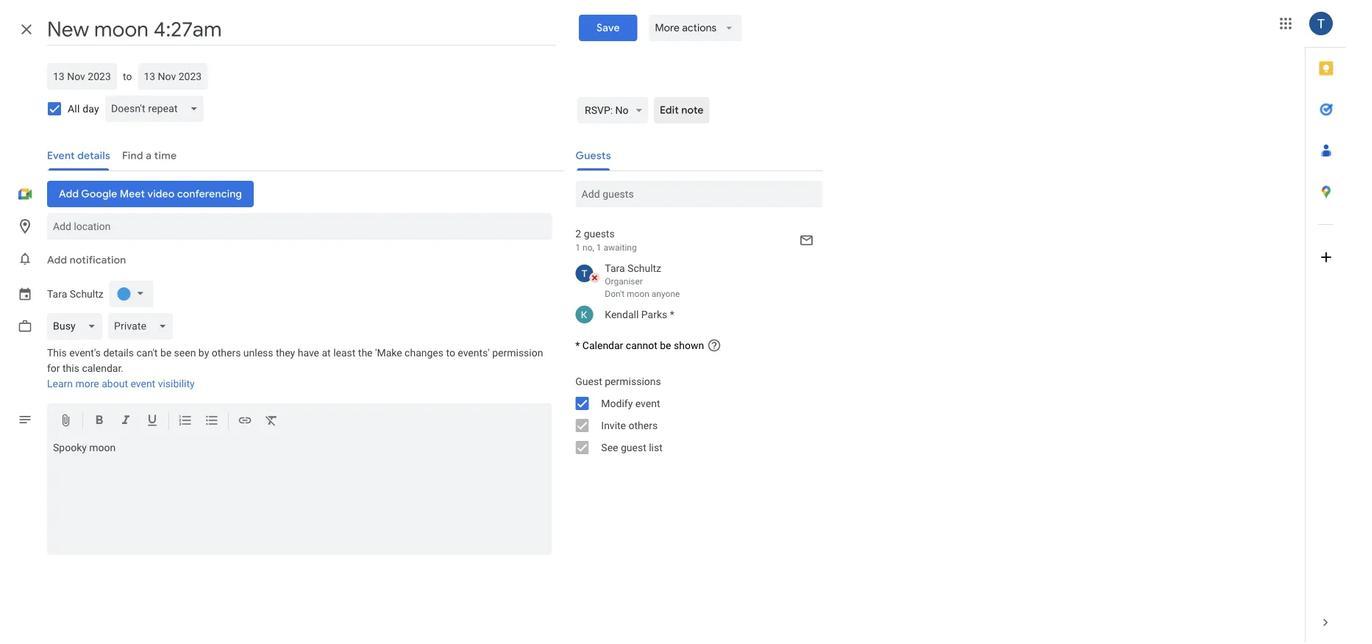 Task type: locate. For each thing, give the bounding box(es) containing it.
1 vertical spatial schultz
[[70, 288, 104, 300]]

0 horizontal spatial others
[[212, 347, 241, 359]]

kendall parks *
[[605, 309, 674, 321]]

changes
[[405, 347, 444, 359]]

1 horizontal spatial to
[[446, 347, 455, 359]]

2 1 from the left
[[596, 243, 601, 253]]

moon down bold image
[[89, 442, 116, 454]]

no,
[[583, 243, 594, 253]]

permissions
[[605, 375, 661, 388]]

italic image
[[118, 413, 133, 431]]

0 horizontal spatial tara
[[47, 288, 67, 300]]

1 left no,
[[575, 243, 580, 253]]

1 horizontal spatial others
[[629, 420, 658, 432]]

schultz down add notification button at the left of page
[[70, 288, 104, 300]]

1 vertical spatial to
[[446, 347, 455, 359]]

schultz up the organiser
[[627, 262, 661, 274]]

moon
[[627, 289, 649, 299], [89, 442, 116, 454]]

invite
[[601, 420, 626, 432]]

0 horizontal spatial be
[[160, 347, 171, 359]]

unless
[[243, 347, 273, 359]]

all day
[[68, 103, 99, 115]]

1 horizontal spatial event
[[635, 398, 660, 410]]

End date text field
[[144, 68, 202, 85]]

0 horizontal spatial moon
[[89, 442, 116, 454]]

note
[[681, 104, 703, 117]]

don't
[[605, 289, 625, 299]]

modify event
[[601, 398, 660, 410]]

add notification button
[[41, 243, 132, 278]]

0 vertical spatial others
[[212, 347, 241, 359]]

Title text field
[[47, 13, 555, 46]]

add
[[47, 254, 67, 267]]

1 horizontal spatial 1
[[596, 243, 601, 253]]

tara schultz, declined, organiser, don't moon anyone tree item
[[564, 259, 823, 303]]

* right parks
[[670, 309, 674, 321]]

the
[[358, 347, 373, 359]]

2 guests 1 no, 1 awaiting
[[575, 228, 637, 253]]

0 vertical spatial event
[[131, 378, 155, 390]]

0 vertical spatial *
[[670, 309, 674, 321]]

add notification
[[47, 254, 126, 267]]

tara down add
[[47, 288, 67, 300]]

to right start date text box
[[123, 70, 132, 82]]

event
[[131, 378, 155, 390], [635, 398, 660, 410]]

day
[[83, 103, 99, 115]]

schultz inside the tara schultz organiser don't moon anyone
[[627, 262, 661, 274]]

Location text field
[[53, 213, 546, 240]]

anyone
[[652, 289, 680, 299]]

save
[[596, 21, 620, 35]]

to
[[123, 70, 132, 82], [446, 347, 455, 359]]

0 vertical spatial to
[[123, 70, 132, 82]]

Guests text field
[[581, 181, 817, 207]]

1 vertical spatial others
[[629, 420, 658, 432]]

tara up the organiser
[[605, 262, 625, 274]]

tara inside the tara schultz organiser don't moon anyone
[[605, 262, 625, 274]]

rsvp: no
[[585, 104, 629, 116]]

* calendar cannot be shown
[[575, 340, 704, 352]]

1 right no,
[[596, 243, 601, 253]]

group containing guest permissions
[[564, 371, 823, 459]]

0 horizontal spatial *
[[575, 340, 580, 352]]

'make
[[375, 347, 402, 359]]

1 horizontal spatial schultz
[[627, 262, 661, 274]]

edit note button
[[654, 97, 709, 124]]

*
[[670, 309, 674, 321], [575, 340, 580, 352]]

0 horizontal spatial schultz
[[70, 288, 104, 300]]

be
[[660, 340, 671, 352], [160, 347, 171, 359]]

1
[[575, 243, 580, 253], [596, 243, 601, 253]]

event right about
[[131, 378, 155, 390]]

others up 'guest'
[[629, 420, 658, 432]]

moon down the organiser
[[627, 289, 649, 299]]

actions
[[682, 21, 717, 35]]

be right can't
[[160, 347, 171, 359]]

no
[[615, 104, 629, 116]]

by
[[198, 347, 209, 359]]

1 vertical spatial event
[[635, 398, 660, 410]]

more
[[75, 378, 99, 390]]

underline image
[[145, 413, 160, 431]]

schultz for tara schultz organiser don't moon anyone
[[627, 262, 661, 274]]

Start date text field
[[53, 68, 111, 85]]

see
[[601, 442, 618, 454]]

kendall
[[605, 309, 639, 321]]

0 vertical spatial moon
[[627, 289, 649, 299]]

None field
[[105, 96, 210, 122], [47, 313, 108, 340], [108, 313, 179, 340], [105, 96, 210, 122], [47, 313, 108, 340], [108, 313, 179, 340]]

this event's details can't be seen by others unless they have at least the 'make changes to events' permission for this calendar. learn more about event visibility
[[47, 347, 543, 390]]

1 vertical spatial moon
[[89, 442, 116, 454]]

to inside this event's details can't be seen by others unless they have at least the 'make changes to events' permission for this calendar. learn more about event visibility
[[446, 347, 455, 359]]

rsvp:
[[585, 104, 613, 116]]

tab list
[[1306, 48, 1346, 602]]

0 vertical spatial schultz
[[627, 262, 661, 274]]

tara
[[605, 262, 625, 274], [47, 288, 67, 300]]

spooky
[[53, 442, 87, 454]]

group
[[564, 371, 823, 459]]

schultz
[[627, 262, 661, 274], [70, 288, 104, 300]]

1 horizontal spatial *
[[670, 309, 674, 321]]

more actions arrow_drop_down
[[655, 21, 736, 35]]

* left calendar
[[575, 340, 580, 352]]

moon inside the tara schultz organiser don't moon anyone
[[627, 289, 649, 299]]

0 horizontal spatial 1
[[575, 243, 580, 253]]

0 vertical spatial tara
[[605, 262, 625, 274]]

guests invited to this event. tree
[[564, 259, 823, 327]]

modify
[[601, 398, 633, 410]]

be left shown
[[660, 340, 671, 352]]

cannot
[[626, 340, 657, 352]]

0 horizontal spatial event
[[131, 378, 155, 390]]

this
[[63, 363, 79, 375]]

1 vertical spatial *
[[575, 340, 580, 352]]

can't
[[136, 347, 158, 359]]

bulleted list image
[[204, 413, 219, 431]]

about
[[102, 378, 128, 390]]

event down permissions
[[635, 398, 660, 410]]

1 horizontal spatial moon
[[627, 289, 649, 299]]

1 horizontal spatial tara
[[605, 262, 625, 274]]

numbered list image
[[178, 413, 193, 431]]

to left events'
[[446, 347, 455, 359]]

formatting options toolbar
[[47, 404, 552, 439]]

1 vertical spatial tara
[[47, 288, 67, 300]]

shown
[[674, 340, 704, 352]]

others
[[212, 347, 241, 359], [629, 420, 658, 432]]

organiser
[[605, 277, 643, 287]]

this
[[47, 347, 67, 359]]

others right by
[[212, 347, 241, 359]]

bold image
[[92, 413, 107, 431]]



Task type: describe. For each thing, give the bounding box(es) containing it.
remove formatting image
[[264, 413, 279, 431]]

1 1 from the left
[[575, 243, 580, 253]]

have
[[298, 347, 319, 359]]

RSVP: No text field
[[585, 97, 629, 124]]

insert link image
[[238, 413, 252, 431]]

be inside this event's details can't be seen by others unless they have at least the 'make changes to events' permission for this calendar. learn more about event visibility
[[160, 347, 171, 359]]

more
[[655, 21, 680, 35]]

others inside this event's details can't be seen by others unless they have at least the 'make changes to events' permission for this calendar. learn more about event visibility
[[212, 347, 241, 359]]

guests
[[584, 228, 615, 240]]

2
[[575, 228, 581, 240]]

event inside this event's details can't be seen by others unless they have at least the 'make changes to events' permission for this calendar. learn more about event visibility
[[131, 378, 155, 390]]

guest permissions
[[575, 375, 661, 388]]

calendar
[[582, 340, 623, 352]]

at
[[322, 347, 331, 359]]

see guest list
[[601, 442, 663, 454]]

tara for tara schultz
[[47, 288, 67, 300]]

learn
[[47, 378, 73, 390]]

edit note
[[660, 104, 703, 117]]

schultz for tara schultz
[[70, 288, 104, 300]]

visibility
[[158, 378, 195, 390]]

arrow_drop_down
[[722, 21, 736, 35]]

they
[[276, 347, 295, 359]]

tara schultz
[[47, 288, 104, 300]]

edit
[[660, 104, 679, 117]]

parks
[[641, 309, 667, 321]]

permission
[[492, 347, 543, 359]]

least
[[333, 347, 356, 359]]

event's
[[69, 347, 101, 359]]

invite others
[[601, 420, 658, 432]]

* inside kendall parks tree item
[[670, 309, 674, 321]]

tara for tara schultz organiser don't moon anyone
[[605, 262, 625, 274]]

awaiting
[[604, 243, 637, 253]]

kendall parks tree item
[[564, 303, 823, 327]]

notification
[[70, 254, 126, 267]]

rsvp: no button
[[577, 97, 648, 124]]

tara schultz organiser don't moon anyone
[[605, 262, 680, 299]]

list
[[649, 442, 663, 454]]

spooky moon
[[53, 442, 116, 454]]

Description text field
[[47, 442, 552, 552]]

guest
[[621, 442, 646, 454]]

all
[[68, 103, 80, 115]]

1 horizontal spatial be
[[660, 340, 671, 352]]

save button
[[579, 15, 637, 41]]

calendar.
[[82, 363, 124, 375]]

0 horizontal spatial to
[[123, 70, 132, 82]]

moon inside description text field
[[89, 442, 116, 454]]

seen
[[174, 347, 196, 359]]

details
[[103, 347, 134, 359]]

learn more about event visibility link
[[47, 378, 195, 390]]

for
[[47, 363, 60, 375]]

events'
[[458, 347, 490, 359]]

guest
[[575, 375, 602, 388]]



Task type: vqa. For each thing, say whether or not it's contained in the screenshot.
the topmost other
no



